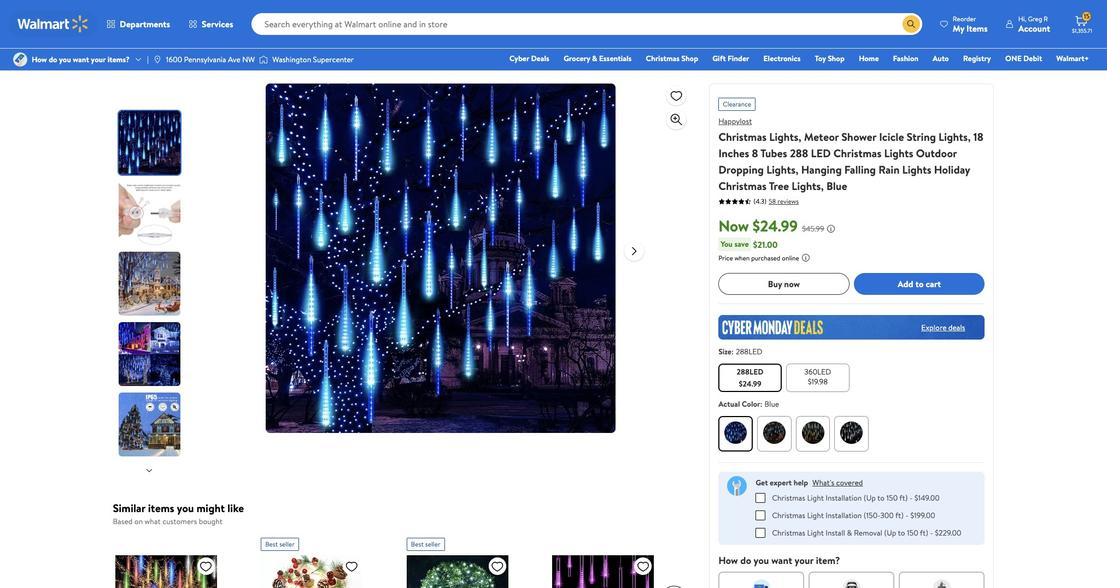 Task type: locate. For each thing, give the bounding box(es) containing it.
0 horizontal spatial &
[[592, 53, 597, 64]]

1 vertical spatial want
[[772, 554, 792, 568]]

size list
[[716, 362, 987, 395]]

1 vertical spatial icicle
[[879, 130, 904, 144]]

how do you want your items?
[[32, 54, 130, 65]]

holiday up |
[[145, 18, 170, 29]]

blue right color
[[765, 399, 779, 410]]

item?
[[816, 554, 840, 568]]

home link left fashion link
[[854, 52, 884, 65]]

intent image for pickup image
[[843, 580, 861, 589]]

gift
[[713, 53, 726, 64]]

shop right toy
[[828, 53, 845, 64]]

$24.99 for now $24.99
[[753, 215, 798, 237]]

items
[[967, 22, 988, 34]]

0 horizontal spatial home
[[113, 18, 133, 29]]

2 horizontal spatial you
[[754, 554, 769, 568]]

christmas right christmas light installation (150-300 ft) - $199.00 option
[[772, 511, 806, 522]]

your
[[91, 54, 106, 65], [795, 554, 814, 568]]

want left items? on the left
[[73, 54, 89, 65]]

1 horizontal spatial decor
[[239, 18, 260, 29]]

best seller for 3rd "product" group from left
[[411, 540, 441, 549]]

1 vertical spatial light
[[807, 511, 824, 522]]

price when purchased online
[[719, 254, 799, 263]]

1 best seller from the left
[[265, 540, 295, 549]]

learn more about strikethrough prices image
[[827, 225, 835, 233]]

0 vertical spatial 288led
[[736, 347, 763, 358]]

(4.3) 58 reviews
[[754, 197, 799, 206]]

my
[[953, 22, 965, 34]]

christmas
[[204, 18, 237, 29], [271, 18, 305, 29], [646, 53, 680, 64], [719, 130, 767, 144], [834, 146, 882, 161], [719, 179, 767, 194], [772, 493, 806, 504], [772, 511, 806, 522], [772, 528, 806, 539]]

/ left services
[[197, 18, 200, 29]]

1 vertical spatial &
[[847, 528, 852, 539]]

0 horizontal spatial decor
[[172, 18, 192, 29]]

ft) right 300
[[896, 511, 904, 522]]

2 shop from the left
[[828, 53, 845, 64]]

1 horizontal spatial 150
[[907, 528, 919, 539]]

one debit link
[[1001, 52, 1047, 65]]

 image right |
[[153, 55, 162, 64]]

deals
[[531, 53, 549, 64]]

best seller up recutms 7ft 20led christmas garland decoration string lights, indoor outdoor christmas tree new year holiday party decorations image
[[265, 540, 295, 549]]

gift finder link
[[708, 52, 754, 65]]

0 vertical spatial &
[[592, 53, 597, 64]]

light for (up
[[807, 493, 824, 504]]

do
[[49, 54, 57, 65], [741, 554, 751, 568]]

auto
[[933, 53, 949, 64]]

0 vertical spatial your
[[91, 54, 106, 65]]

want for items?
[[73, 54, 89, 65]]

you down the "walmart" image
[[59, 54, 71, 65]]

lights, left 18
[[939, 130, 971, 144]]

288led inside size "list"
[[737, 367, 764, 378]]

save
[[735, 239, 749, 250]]

0 horizontal spatial blue
[[765, 399, 779, 410]]

2 vertical spatial to
[[898, 528, 905, 539]]

1 horizontal spatial home
[[859, 53, 879, 64]]

install
[[826, 528, 845, 539]]

home / holiday decor / christmas decor / christmas lights / icicle lights
[[113, 18, 377, 29]]

1 horizontal spatial :
[[760, 399, 763, 410]]

you up customers
[[177, 501, 194, 516]]

want
[[73, 54, 89, 65], [772, 554, 792, 568]]

1 horizontal spatial  image
[[153, 55, 162, 64]]

you inside similar items you might like based on what customers bought
[[177, 501, 194, 516]]

0 vertical spatial want
[[73, 54, 89, 65]]

holiday down the outdoor
[[934, 162, 970, 177]]

add to favorites list, led christmas net lights outdoor decorations for bushes,96 led 5ftx5ft connectable green wire net christmas lights for outdoor yard mesh shrub tree holiday decor image
[[491, 560, 504, 574]]

1 horizontal spatial best
[[411, 540, 424, 549]]

2 horizontal spatial -
[[930, 528, 933, 539]]

1 light from the top
[[807, 493, 824, 504]]

1 installation from the top
[[826, 493, 862, 504]]

installation down covered
[[826, 493, 862, 504]]

1 horizontal spatial blue
[[827, 179, 847, 194]]

0 vertical spatial light
[[807, 493, 824, 504]]

4 / from the left
[[331, 18, 334, 29]]

150 up 300
[[887, 493, 898, 504]]

150
[[887, 493, 898, 504], [907, 528, 919, 539]]

1 horizontal spatial you
[[177, 501, 194, 516]]

: up actual
[[732, 347, 734, 358]]

15
[[1084, 12, 1090, 21]]

fashion
[[893, 53, 919, 64]]

(up down 300
[[884, 528, 896, 539]]

1 horizontal spatial seller
[[425, 540, 441, 549]]

reorder my items
[[953, 14, 988, 34]]

grocery
[[564, 53, 590, 64]]

/ left icicle lights link
[[331, 18, 334, 29]]

1 horizontal spatial your
[[795, 554, 814, 568]]

0 vertical spatial (up
[[864, 493, 876, 504]]

to up 300
[[878, 493, 885, 504]]

2 best seller from the left
[[411, 540, 441, 549]]

0 horizontal spatial home link
[[113, 18, 133, 29]]

0 vertical spatial how
[[32, 54, 47, 65]]

0 horizontal spatial  image
[[13, 52, 27, 67]]

walmart image
[[17, 15, 89, 33]]

home link up items? on the left
[[113, 18, 133, 29]]

0 horizontal spatial best
[[265, 540, 278, 549]]

shop inside toy shop link
[[828, 53, 845, 64]]

next slide for similar items you might like list image
[[661, 586, 687, 589]]

best seller
[[265, 540, 295, 549], [411, 540, 441, 549]]

$24.99 up $21.00
[[753, 215, 798, 237]]

light
[[807, 493, 824, 504], [807, 511, 824, 522], [807, 528, 824, 539]]

best up led christmas net lights outdoor decorations for bushes,96 led 5ftx5ft connectable green wire net christmas lights for outdoor yard mesh shrub tree holiday decor image
[[411, 540, 424, 549]]

1 horizontal spatial want
[[772, 554, 792, 568]]

explore
[[922, 322, 947, 333]]

1 vertical spatial home link
[[854, 52, 884, 65]]

1 horizontal spatial best seller
[[411, 540, 441, 549]]

1 horizontal spatial (up
[[884, 528, 896, 539]]

3 product group from the left
[[407, 534, 528, 589]]

 image for 1600
[[153, 55, 162, 64]]

one debit
[[1005, 53, 1042, 64]]

christmas shop
[[646, 53, 698, 64]]

1 horizontal spatial shop
[[828, 53, 845, 64]]

want for item?
[[772, 554, 792, 568]]

 image
[[13, 52, 27, 67], [153, 55, 162, 64]]

0 vertical spatial :
[[732, 347, 734, 358]]

explore deals link
[[917, 318, 970, 338]]

christmas up washington
[[271, 18, 305, 29]]

christmas lights, meteor shower icicle string lights, 18 inches 8 tubes 288 led christmas lights outdoor dropping lights, hanging falling rain lights holiday christmas tree lights, blue - image 4 of 9 image
[[118, 323, 182, 387]]

washington
[[272, 54, 311, 65]]

ad disclaimer and feedback for skylinedisplayad image
[[986, 50, 994, 59]]

1 horizontal spatial -
[[910, 493, 913, 504]]

0 vertical spatial blue
[[827, 179, 847, 194]]

seller up recutms 7ft 20led christmas garland decoration string lights, indoor outdoor christmas tree new year holiday party decorations image
[[280, 540, 295, 549]]

what's
[[813, 478, 835, 489]]

- left $149.00
[[910, 493, 913, 504]]

1 vertical spatial 150
[[907, 528, 919, 539]]

2 vertical spatial you
[[754, 554, 769, 568]]

$149.00
[[915, 493, 940, 504]]

0 horizontal spatial shop
[[682, 53, 698, 64]]

christmas light installation (up to 150 ft) - $149.00
[[772, 493, 940, 504]]

cyber
[[509, 53, 529, 64]]

:
[[732, 347, 734, 358], [760, 399, 763, 410]]

customers
[[163, 517, 197, 528]]

toy shop link
[[810, 52, 850, 65]]

288led right size
[[736, 347, 763, 358]]

$24.99
[[753, 215, 798, 237], [739, 379, 762, 390]]

add to favorites list, falling rain lights meteor shower lights christmas lights 30cm 8 tube 144 leds, falling rain drop icicle string lights for christmas trees halloween decoration holiday wedding - purple image
[[637, 560, 650, 574]]

2 vertical spatial -
[[930, 528, 933, 539]]

1 vertical spatial holiday
[[934, 162, 970, 177]]

blue down 'hanging'
[[827, 179, 847, 194]]

your left item?
[[795, 554, 814, 568]]

christmas lights, meteor shower icicle string lights, 18 inches 8 tubes 288 led christmas lights outdoor dropping lights, hanging falling rain lights holiday christmas tree lights, blue - image 5 of 9 image
[[118, 393, 182, 457]]

1 horizontal spatial icicle
[[879, 130, 904, 144]]

icicle
[[338, 18, 355, 29], [879, 130, 904, 144]]

holiday
[[145, 18, 170, 29], [934, 162, 970, 177]]

$24.99 inside 288led $24.99
[[739, 379, 762, 390]]

- left $229.00 at the bottom of the page
[[930, 528, 933, 539]]

you for how do you want your items?
[[59, 54, 71, 65]]

decor right services
[[239, 18, 260, 29]]

supercenter
[[313, 54, 354, 65]]

1 vertical spatial to
[[878, 493, 885, 504]]

3 light from the top
[[807, 528, 824, 539]]

288led
[[736, 347, 763, 358], [737, 367, 764, 378]]

-
[[910, 493, 913, 504], [906, 511, 909, 522], [930, 528, 933, 539]]

ave
[[228, 54, 241, 65]]

sponsored
[[953, 49, 983, 59]]

you up the intent image for shipping
[[754, 554, 769, 568]]

explore deals
[[922, 322, 965, 333]]

lights, down 'hanging'
[[792, 179, 824, 194]]

0 horizontal spatial -
[[906, 511, 909, 522]]

1 shop from the left
[[682, 53, 698, 64]]

christmas lights, meteor shower icicle string lights, 18 inches 8 tubes 288 led christmas lights outdoor dropping lights, hanging falling rain lights holiday christmas tree lights, blue - image 2 of 9 image
[[118, 182, 182, 246]]

0 vertical spatial to
[[916, 278, 924, 290]]

1 vertical spatial $24.99
[[739, 379, 762, 390]]

2 best from the left
[[411, 540, 424, 549]]

0 vertical spatial installation
[[826, 493, 862, 504]]

1 product group from the left
[[115, 534, 237, 589]]

|
[[147, 54, 149, 65]]

light for (150-
[[807, 511, 824, 522]]

cyber deals
[[509, 53, 549, 64]]

(up up (150-
[[864, 493, 876, 504]]

installation
[[826, 493, 862, 504], [826, 511, 862, 522]]

holiday inside happylost christmas lights, meteor shower icicle string lights, 18 inches 8 tubes 288 led christmas lights outdoor dropping lights, hanging falling rain lights holiday christmas tree lights, blue
[[934, 162, 970, 177]]

1600 pennsylvania ave nw
[[166, 54, 255, 65]]

grocery & essentials link
[[559, 52, 637, 65]]

1 vertical spatial -
[[906, 511, 909, 522]]

finder
[[728, 53, 749, 64]]

christmas up add to favorites list, christmas lights, meteor shower icicle string lights, 18 inches 8 tubes 288 led christmas lights outdoor dropping lights, hanging falling rain lights holiday christmas tree lights, blue image
[[646, 53, 680, 64]]

shop
[[682, 53, 698, 64], [828, 53, 845, 64]]

0 vertical spatial home
[[113, 18, 133, 29]]

christmas lights, meteor shower icicle string lights, 18 inches 8 tubes 288 led christmas lights outdoor dropping lights, hanging falling rain lights holiday christmas tree lights, blue - image 1 of 9 image
[[118, 111, 182, 175]]

0 horizontal spatial do
[[49, 54, 57, 65]]

seller up led christmas net lights outdoor decorations for bushes,96 led 5ftx5ft connectable green wire net christmas lights for outdoor yard mesh shrub tree holiday decor image
[[425, 540, 441, 549]]

based
[[113, 517, 133, 528]]

$24.99 up color
[[739, 379, 762, 390]]

christmas lights, meteor shower icicle string lights, 18 inches 8 tubes 288 led christmas lights outdoor dropping lights, hanging falling rain lights holiday christmas tree lights, blue image
[[266, 84, 616, 434]]

ft) down $199.00
[[920, 528, 929, 539]]

product group
[[115, 534, 237, 589], [261, 534, 383, 589], [407, 534, 528, 589], [553, 534, 674, 589]]

0 vertical spatial holiday
[[145, 18, 170, 29]]

1 seller from the left
[[280, 540, 295, 549]]

1 vertical spatial installation
[[826, 511, 862, 522]]

1 vertical spatial do
[[741, 554, 751, 568]]

 image
[[259, 54, 268, 65]]

want left item?
[[772, 554, 792, 568]]

4 product group from the left
[[553, 534, 674, 589]]

0 vertical spatial you
[[59, 54, 71, 65]]

to left "cart"
[[916, 278, 924, 290]]

0 horizontal spatial best seller
[[265, 540, 295, 549]]

1 vertical spatial you
[[177, 501, 194, 516]]

0 horizontal spatial 150
[[887, 493, 898, 504]]

icicle up supercenter
[[338, 18, 355, 29]]

0 horizontal spatial you
[[59, 54, 71, 65]]

home for home / holiday decor / christmas decor / christmas lights / icicle lights
[[113, 18, 133, 29]]

seller for 2nd "product" group from the left
[[280, 540, 295, 549]]

2 seller from the left
[[425, 540, 441, 549]]

shop for christmas shop
[[682, 53, 698, 64]]

you
[[59, 54, 71, 65], [177, 501, 194, 516], [754, 554, 769, 568]]

0 horizontal spatial want
[[73, 54, 89, 65]]

0 horizontal spatial icicle
[[338, 18, 355, 29]]

1 horizontal spatial how
[[719, 554, 738, 568]]

2 vertical spatial ft)
[[920, 528, 929, 539]]

(4.3)
[[754, 197, 767, 206]]

decor left services
[[172, 18, 192, 29]]

1 horizontal spatial to
[[898, 528, 905, 539]]

/ left holiday decor link
[[138, 18, 140, 29]]

christmas down shower
[[834, 146, 882, 161]]

hanging
[[801, 162, 842, 177]]

to right removal
[[898, 528, 905, 539]]

walmart+ link
[[1052, 52, 1094, 65]]

& right grocery
[[592, 53, 597, 64]]

home left fashion link
[[859, 53, 879, 64]]

0 horizontal spatial seller
[[280, 540, 295, 549]]

0 horizontal spatial your
[[91, 54, 106, 65]]

shop inside christmas shop link
[[682, 53, 698, 64]]

your left items? on the left
[[91, 54, 106, 65]]

meteor
[[804, 130, 839, 144]]

: down 288led $24.99
[[760, 399, 763, 410]]

shop left gift
[[682, 53, 698, 64]]

2 installation from the top
[[826, 511, 862, 522]]

home for home
[[859, 53, 879, 64]]

0 horizontal spatial holiday
[[145, 18, 170, 29]]

- left $199.00
[[906, 511, 909, 522]]

1 horizontal spatial holiday
[[934, 162, 970, 177]]

add
[[898, 278, 914, 290]]

your for items?
[[91, 54, 106, 65]]

1 vertical spatial 288led
[[737, 367, 764, 378]]

$24.99 for 288led $24.99
[[739, 379, 762, 390]]

1 best from the left
[[265, 540, 278, 549]]

led
[[811, 146, 831, 161]]

0 vertical spatial home link
[[113, 18, 133, 29]]

150 down $199.00
[[907, 528, 919, 539]]

/ left christmas lights link at the left of page
[[264, 18, 267, 29]]

debit
[[1024, 53, 1042, 64]]

inches
[[719, 146, 749, 161]]

lights, up tubes
[[769, 130, 802, 144]]

pennsylvania
[[184, 54, 226, 65]]

288led down the size : 288led
[[737, 367, 764, 378]]

2 horizontal spatial to
[[916, 278, 924, 290]]

removal
[[854, 528, 883, 539]]

get expert help what's covered
[[756, 478, 863, 489]]

1 vertical spatial your
[[795, 554, 814, 568]]

best seller for 2nd "product" group from the left
[[265, 540, 295, 549]]

2 product group from the left
[[261, 534, 383, 589]]

home up items? on the left
[[113, 18, 133, 29]]

360led
[[805, 367, 831, 378]]

0 vertical spatial do
[[49, 54, 57, 65]]

 image down the "walmart" image
[[13, 52, 27, 67]]

0 horizontal spatial how
[[32, 54, 47, 65]]

8
[[752, 146, 758, 161]]

1 vertical spatial :
[[760, 399, 763, 410]]

Search search field
[[251, 13, 922, 35]]

falling rain lights meteor shower lights christmas lights 30cm 8 tube 144 leds, falling rain drop icicle string lights for christmas trees halloween decoration holiday wedding - purple image
[[553, 556, 654, 589]]

2 light from the top
[[807, 511, 824, 522]]

1 vertical spatial home
[[859, 53, 879, 64]]

best for 3rd "product" group from left
[[411, 540, 424, 549]]

christmas down dropping
[[719, 179, 767, 194]]

your for item?
[[795, 554, 814, 568]]

1 vertical spatial how
[[719, 554, 738, 568]]

2 vertical spatial light
[[807, 528, 824, 539]]

happylost
[[719, 116, 752, 127]]

1 horizontal spatial do
[[741, 554, 751, 568]]

icicle left string
[[879, 130, 904, 144]]

installation up install
[[826, 511, 862, 522]]

when
[[735, 254, 750, 263]]

0 vertical spatial 150
[[887, 493, 898, 504]]

0 vertical spatial $24.99
[[753, 215, 798, 237]]

best seller up led christmas net lights outdoor decorations for bushes,96 led 5ftx5ft connectable green wire net christmas lights for outdoor yard mesh shrub tree holiday decor image
[[411, 540, 441, 549]]

& right install
[[847, 528, 852, 539]]

next image image
[[145, 467, 154, 476]]

ft) left $149.00
[[900, 493, 908, 504]]

best up recutms 7ft 20led christmas garland decoration string lights, indoor outdoor christmas tree new year holiday party decorations image
[[265, 540, 278, 549]]

happylost link
[[719, 116, 752, 127]]



Task type: vqa. For each thing, say whether or not it's contained in the screenshot.
the right games
no



Task type: describe. For each thing, give the bounding box(es) containing it.
tree
[[769, 179, 789, 194]]

recutms 7ft 20led christmas garland decoration string lights, indoor outdoor christmas tree new year holiday party decorations image
[[261, 556, 363, 589]]

Christmas Light Install & Removal (Up to 150 ft) - $229.00 checkbox
[[756, 529, 766, 539]]

you save $21.00
[[721, 239, 778, 251]]

how do you want your item?
[[719, 554, 840, 568]]

18
[[974, 130, 984, 144]]

electronics
[[764, 53, 801, 64]]

happylost christmas lights, meteor shower icicle string lights, 18 inches 8 tubes 288 led christmas lights outdoor dropping lights, hanging falling rain lights holiday christmas tree lights, blue
[[719, 116, 984, 194]]

christmas decor link
[[204, 18, 260, 29]]

shop for toy shop
[[828, 53, 845, 64]]

add to favorites list, recutms 7ft 20led christmas garland decoration string lights, indoor outdoor christmas tree new year holiday party decorations image
[[345, 560, 358, 574]]

1 / from the left
[[138, 18, 140, 29]]

installation for (150-
[[826, 511, 862, 522]]

 image for how
[[13, 52, 27, 67]]

get
[[756, 478, 768, 489]]

1 vertical spatial (up
[[884, 528, 896, 539]]

1 horizontal spatial &
[[847, 528, 852, 539]]

0 vertical spatial -
[[910, 493, 913, 504]]

0 horizontal spatial :
[[732, 347, 734, 358]]

$21.00
[[753, 239, 778, 251]]

falling
[[845, 162, 876, 177]]

color
[[742, 399, 760, 410]]

1 decor from the left
[[172, 18, 192, 29]]

size : 288led
[[719, 347, 763, 358]]

christmas down happylost link
[[719, 130, 767, 144]]

do for how do you want your item?
[[741, 554, 751, 568]]

grocery & essentials
[[564, 53, 632, 64]]

Christmas Light Installation (150-300 ft) - $199.00 checkbox
[[756, 511, 766, 521]]

best for 2nd "product" group from the left
[[265, 540, 278, 549]]

you for how do you want your item?
[[754, 554, 769, 568]]

one
[[1005, 53, 1022, 64]]

auto link
[[928, 52, 954, 65]]

0 vertical spatial ft)
[[900, 493, 908, 504]]

christmas up 1600 pennsylvania ave nw
[[204, 18, 237, 29]]

1 vertical spatial blue
[[765, 399, 779, 410]]

reorder
[[953, 14, 976, 23]]

in_home_installation logo image
[[727, 477, 747, 497]]

buy now button
[[719, 273, 850, 295]]

2 / from the left
[[197, 18, 200, 29]]

similar
[[113, 501, 145, 516]]

blue inside happylost christmas lights, meteor shower icicle string lights, 18 inches 8 tubes 288 led christmas lights outdoor dropping lights, hanging falling rain lights holiday christmas tree lights, blue
[[827, 179, 847, 194]]

string
[[907, 130, 936, 144]]

$19.98
[[808, 377, 828, 388]]

1 vertical spatial ft)
[[896, 511, 904, 522]]

cyber monday deals image
[[719, 316, 985, 340]]

washington supercenter
[[272, 54, 354, 65]]

greg
[[1028, 14, 1042, 23]]

add to favorites list, meteor shower lights upgrade christmas lights 540 led meteor lights waterproof 20 inch 10 tubes cascading falling raindrop lights for holiday wedding new year party garden christmas tree decoration image
[[199, 560, 212, 574]]

Walmart Site-Wide search field
[[251, 13, 922, 35]]

legal information image
[[802, 254, 810, 262]]

like
[[227, 501, 244, 516]]

might
[[197, 501, 225, 516]]

how for how do you want your items?
[[32, 54, 47, 65]]

58 reviews link
[[767, 197, 799, 206]]

to inside button
[[916, 278, 924, 290]]

intent image for shipping image
[[753, 580, 770, 589]]

add to cart
[[898, 278, 941, 290]]

300
[[881, 511, 894, 522]]

led christmas net lights outdoor decorations for bushes,96 led 5ftx5ft connectable green wire net christmas lights for outdoor yard mesh shrub tree holiday decor image
[[407, 556, 508, 589]]

bought
[[199, 517, 223, 528]]

& inside grocery & essentials link
[[592, 53, 597, 64]]

you for similar items you might like based on what customers bought
[[177, 501, 194, 516]]

3 / from the left
[[264, 18, 267, 29]]

now
[[784, 278, 800, 290]]

do for how do you want your items?
[[49, 54, 57, 65]]

toy
[[815, 53, 826, 64]]

cart
[[926, 278, 941, 290]]

hi, greg r account
[[1019, 14, 1050, 34]]

0 vertical spatial icicle
[[338, 18, 355, 29]]

covered
[[836, 478, 863, 489]]

search icon image
[[907, 20, 916, 28]]

2 decor from the left
[[239, 18, 260, 29]]

add to favorites list, christmas lights, meteor shower icicle string lights, 18 inches 8 tubes 288 led christmas lights outdoor dropping lights, hanging falling rain lights holiday christmas tree lights, blue image
[[670, 89, 683, 103]]

registry link
[[958, 52, 996, 65]]

on
[[134, 517, 143, 528]]

installation for (up
[[826, 493, 862, 504]]

meteor shower lights upgrade christmas lights 540 led meteor lights waterproof 20 inch 10 tubes cascading falling raindrop lights for holiday wedding new year party garden christmas tree decoration image
[[115, 556, 217, 589]]

intent image for delivery image
[[933, 580, 951, 589]]

0 horizontal spatial (up
[[864, 493, 876, 504]]

zoom image modal image
[[670, 113, 683, 126]]

Christmas Light Installation (Up to 150 ft) - $149.00 checkbox
[[756, 494, 766, 504]]

expert
[[770, 478, 792, 489]]

lights, up "tree"
[[767, 162, 799, 177]]

$199.00
[[911, 511, 935, 522]]

holiday decor link
[[145, 18, 192, 29]]

now
[[719, 215, 749, 237]]

how for how do you want your item?
[[719, 554, 738, 568]]

christmas right christmas light install & removal (up to 150 ft) - $229.00 option
[[772, 528, 806, 539]]

shower
[[842, 130, 877, 144]]

electronics link
[[759, 52, 806, 65]]

christmas down expert
[[772, 493, 806, 504]]

you
[[721, 239, 733, 250]]

nw
[[242, 54, 255, 65]]

items
[[148, 501, 174, 516]]

reviews
[[778, 197, 799, 206]]

clearance
[[723, 100, 752, 109]]

christmas light install & removal (up to 150 ft) - $229.00
[[772, 528, 962, 539]]

christmas lights, meteor shower icicle string lights, 18 inches 8 tubes 288 led christmas lights outdoor dropping lights, hanging falling rain lights holiday christmas tree lights, blue - image 3 of 9 image
[[118, 252, 182, 316]]

actual color list
[[716, 414, 987, 454]]

buy now
[[768, 278, 800, 290]]

now $24.99
[[719, 215, 798, 237]]

actual
[[719, 399, 740, 410]]

1 horizontal spatial home link
[[854, 52, 884, 65]]

essentials
[[599, 53, 632, 64]]

seller for 3rd "product" group from left
[[425, 540, 441, 549]]

0 horizontal spatial to
[[878, 493, 885, 504]]

58
[[769, 197, 776, 206]]

$45.99
[[802, 224, 825, 235]]

account
[[1019, 22, 1050, 34]]

icicle lights link
[[338, 18, 377, 29]]

what's covered button
[[813, 478, 863, 489]]

services
[[202, 18, 233, 30]]

icicle inside happylost christmas lights, meteor shower icicle string lights, 18 inches 8 tubes 288 led christmas lights outdoor dropping lights, hanging falling rain lights holiday christmas tree lights, blue
[[879, 130, 904, 144]]

buy
[[768, 278, 782, 290]]

next media item image
[[628, 245, 641, 258]]

price
[[719, 254, 733, 263]]

1600
[[166, 54, 182, 65]]

rain
[[879, 162, 900, 177]]

light for &
[[807, 528, 824, 539]]

deals
[[949, 322, 965, 333]]

fashion link
[[888, 52, 924, 65]]



